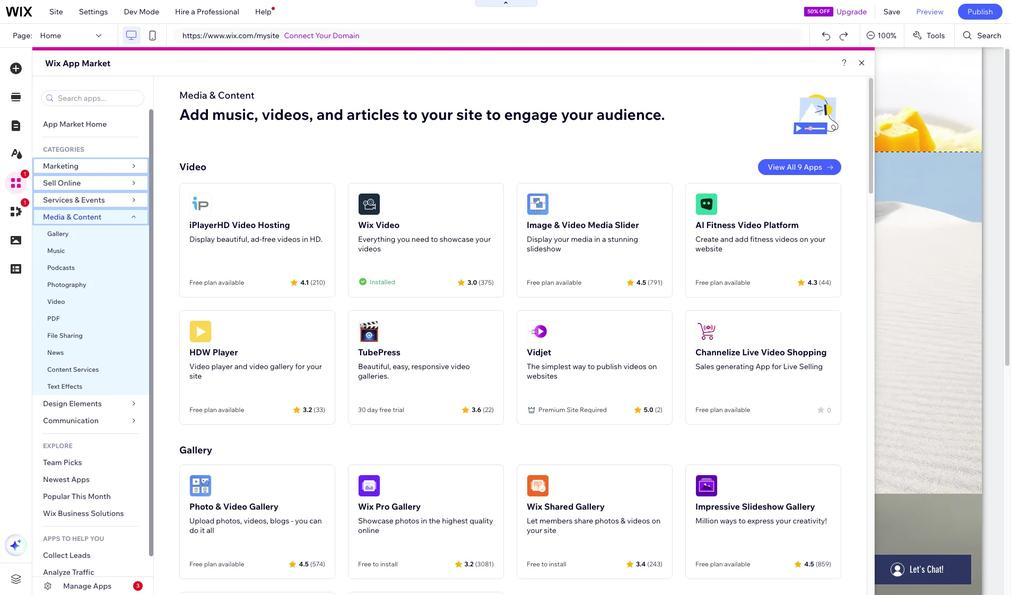 Task type: describe. For each thing, give the bounding box(es) containing it.
free for hdw player
[[189, 406, 203, 414]]

1 horizontal spatial live
[[783, 362, 798, 371]]

1 vertical spatial market
[[59, 119, 84, 129]]

showcase
[[358, 516, 394, 526]]

required
[[580, 406, 607, 414]]

video inside tubepress beautiful, easy, responsive video galleries.
[[451, 362, 470, 371]]

off
[[820, 8, 830, 15]]

free for wix shared gallery
[[527, 560, 540, 568]]

month
[[88, 492, 111, 501]]

video inside ai fitness video platform create and add fitness videos on your website
[[738, 220, 762, 230]]

team picks
[[43, 458, 82, 467]]

videos, inside media & content add music, videos, and articles to your site to engage your audience.
[[262, 105, 313, 124]]

and inside 'hdw player video player and video gallery for your site'
[[234, 362, 248, 371]]

0 vertical spatial a
[[191, 7, 195, 16]]

connect
[[284, 31, 314, 40]]

0 vertical spatial home
[[40, 31, 61, 40]]

free inside the iplayerhd video hosting display beautiful, ad-free videos in hd.
[[262, 235, 276, 244]]

videos for wix shared gallery
[[627, 516, 650, 526]]

to inside 'wix video everything you need to showcase your videos'
[[431, 235, 438, 244]]

iplayerhd video hosting logo image
[[189, 193, 212, 215]]

blogs
[[270, 516, 289, 526]]

4.5 for impressive slideshow gallery
[[804, 560, 814, 568]]

gallery inside photo & video gallery upload photos, videos, blogs - you can do it all
[[249, 501, 279, 512]]

quality
[[470, 516, 493, 526]]

free for photo & video gallery
[[189, 560, 203, 568]]

events
[[81, 195, 105, 205]]

1 horizontal spatial free
[[380, 406, 391, 414]]

design elements
[[43, 399, 102, 409]]

your inside 'hdw player video player and video gallery for your site'
[[307, 362, 322, 371]]

to down the members
[[542, 560, 548, 568]]

video inside photo & video gallery upload photos, videos, blogs - you can do it all
[[223, 501, 247, 512]]

gallery inside wix shared gallery let members share photos & videos on your site
[[576, 501, 605, 512]]

slideshow
[[742, 501, 784, 512]]

way
[[573, 362, 586, 371]]

for for player
[[295, 362, 305, 371]]

gallery inside 'impressive slideshow gallery million ways to express your creativity!'
[[786, 501, 815, 512]]

free for ai fitness video platform
[[696, 279, 709, 287]]

collect leads
[[43, 551, 90, 560]]

analyze traffic
[[43, 568, 94, 577]]

video up pdf
[[47, 298, 65, 306]]

free plan available down generating
[[696, 406, 750, 414]]

vidjet logo image
[[527, 320, 549, 343]]

view all 9 apps link
[[758, 159, 841, 175]]

image & video media slider logo image
[[527, 193, 549, 215]]

simplest
[[542, 362, 571, 371]]

team
[[43, 458, 62, 467]]

explore
[[43, 442, 73, 450]]

wix for wix pro gallery showcase photos in the highest quality online
[[358, 501, 374, 512]]

display inside the iplayerhd video hosting display beautiful, ad-free videos in hd.
[[189, 235, 215, 244]]

hd.
[[310, 235, 323, 244]]

podcasts
[[47, 264, 75, 272]]

popular
[[43, 492, 70, 501]]

your
[[315, 31, 331, 40]]

file
[[47, 332, 58, 340]]

beautiful,
[[217, 235, 249, 244]]

plan for gallery
[[204, 560, 217, 568]]

player
[[213, 347, 238, 358]]

pdf
[[47, 315, 60, 323]]

wix app market
[[45, 58, 110, 68]]

add
[[179, 105, 209, 124]]

settings
[[79, 7, 108, 16]]

available down generating
[[724, 406, 750, 414]]

display inside image & video media slider display your media in a stunning slideshow
[[527, 235, 552, 244]]

tubepress
[[358, 347, 401, 358]]

photos inside the wix pro gallery showcase photos in the highest quality online
[[395, 516, 419, 526]]

free plan available for gallery
[[189, 560, 244, 568]]

available for media
[[556, 279, 582, 287]]

creativity!
[[793, 516, 827, 526]]

need
[[412, 235, 429, 244]]

video inside 'hdw player video player and video gallery for your site'
[[249, 362, 268, 371]]

https://www.wix.com/mysite
[[183, 31, 279, 40]]

free to install for shared
[[527, 560, 567, 568]]

media for media & content
[[43, 212, 65, 222]]

mode
[[139, 7, 159, 16]]

upgrade
[[837, 7, 867, 16]]

gallery link
[[32, 225, 149, 242]]

to inside vidjet the simplest way to publish videos on websites
[[588, 362, 595, 371]]

0 vertical spatial live
[[742, 347, 759, 358]]

gallery up music
[[47, 230, 69, 238]]

0 horizontal spatial site
[[49, 7, 63, 16]]

on for wix shared gallery
[[652, 516, 661, 526]]

image
[[527, 220, 552, 230]]

collect
[[43, 551, 68, 560]]

view all 9 apps
[[768, 162, 822, 172]]

online
[[358, 526, 379, 535]]

4.5 (791)
[[637, 278, 663, 286]]

let
[[527, 516, 538, 526]]

all
[[207, 526, 214, 535]]

4.1
[[300, 278, 309, 286]]

preview button
[[908, 0, 952, 23]]

available for display
[[218, 279, 244, 287]]

music,
[[212, 105, 258, 124]]

site inside wix shared gallery let members share photos & videos on your site
[[544, 526, 556, 535]]

search
[[977, 31, 1002, 40]]

wix video logo image
[[358, 193, 380, 215]]

available for player
[[218, 406, 244, 414]]

plan for media
[[542, 279, 554, 287]]

fitness
[[706, 220, 736, 230]]

vidjet the simplest way to publish videos on websites
[[527, 347, 657, 381]]

elements
[[69, 399, 102, 409]]

4.3
[[808, 278, 818, 286]]

categories
[[43, 145, 84, 153]]

wix business solutions link
[[32, 505, 149, 522]]

30
[[358, 406, 366, 414]]

0 vertical spatial apps
[[804, 162, 822, 172]]

million
[[696, 516, 718, 526]]

& for services & events
[[75, 195, 80, 205]]

free plan available for player
[[189, 406, 244, 414]]

ai fitness video platform logo image
[[696, 193, 718, 215]]

available for gallery
[[218, 560, 244, 568]]

for for live
[[772, 362, 782, 371]]

collect leads link
[[32, 547, 149, 564]]

2 1 from the top
[[23, 199, 27, 206]]

0 vertical spatial market
[[82, 58, 110, 68]]

3.4 (243)
[[636, 560, 663, 568]]

photo
[[189, 501, 214, 512]]

generating
[[716, 362, 754, 371]]

hdw
[[189, 347, 211, 358]]

a inside image & video media slider display your media in a stunning slideshow
[[602, 235, 606, 244]]

you inside photo & video gallery upload photos, videos, blogs - you can do it all
[[295, 516, 308, 526]]

media for media & content add music, videos, and articles to your site to engage your audience.
[[179, 89, 207, 101]]

pdf link
[[32, 310, 149, 327]]

free for impressive slideshow gallery
[[696, 560, 709, 568]]

app market home link
[[32, 116, 149, 133]]

you
[[90, 535, 104, 543]]

(33)
[[314, 406, 325, 414]]

hdw player logo image
[[189, 320, 212, 343]]

(574)
[[310, 560, 325, 568]]

hdw player video player and video gallery for your site
[[189, 347, 322, 381]]

tubepress logo image
[[358, 320, 380, 343]]

to right articles
[[403, 105, 418, 124]]

video inside 'wix video everything you need to showcase your videos'
[[376, 220, 400, 230]]

& for image & video media slider display your media in a stunning slideshow
[[554, 220, 560, 230]]

& for media & content add music, videos, and articles to your site to engage your audience.
[[209, 89, 216, 101]]

site inside 'hdw player video player and video gallery for your site'
[[189, 371, 202, 381]]

channelize live video shopping sales generating app for live selling
[[696, 347, 827, 371]]

1 vertical spatial site
[[567, 406, 579, 414]]

communication link
[[32, 412, 149, 429]]

wix for wix business solutions
[[43, 509, 56, 518]]

video inside 'hdw player video player and video gallery for your site'
[[189, 362, 210, 371]]

effects
[[61, 383, 82, 390]]

1 vertical spatial app
[[43, 119, 58, 129]]

content for media & content add music, videos, and articles to your site to engage your audience.
[[218, 89, 255, 101]]

app inside "channelize live video shopping sales generating app for live selling"
[[756, 362, 770, 371]]

on inside vidjet the simplest way to publish videos on websites
[[648, 362, 657, 371]]

free to install for pro
[[358, 560, 398, 568]]

marketing
[[43, 161, 79, 171]]

sell online
[[43, 178, 81, 188]]

dev
[[124, 7, 137, 16]]

free for iplayerhd video hosting
[[189, 279, 203, 287]]

2 1 button from the top
[[5, 198, 29, 223]]

impressive slideshow gallery million ways to express your creativity!
[[696, 501, 827, 526]]

content for media & content
[[73, 212, 101, 222]]

ways
[[720, 516, 737, 526]]

install for pro
[[380, 560, 398, 568]]

file sharing link
[[32, 327, 149, 344]]

free plan available for million
[[696, 560, 750, 568]]



Task type: vqa. For each thing, say whether or not it's contained in the screenshot.
Preview
yes



Task type: locate. For each thing, give the bounding box(es) containing it.
to down online
[[373, 560, 379, 568]]

1 vertical spatial services
[[73, 366, 99, 374]]

a left stunning
[[602, 235, 606, 244]]

apps for newest apps
[[71, 475, 90, 484]]

1 horizontal spatial content
[[73, 212, 101, 222]]

0 vertical spatial videos,
[[262, 105, 313, 124]]

manage apps
[[63, 581, 112, 591]]

plan down all
[[204, 560, 217, 568]]

wix inside wix shared gallery let members share photos & videos on your site
[[527, 501, 542, 512]]

media inside media & content link
[[43, 212, 65, 222]]

install down showcase
[[380, 560, 398, 568]]

and inside media & content add music, videos, and articles to your site to engage your audience.
[[317, 105, 343, 124]]

a right hire
[[191, 7, 195, 16]]

& inside photo & video gallery upload photos, videos, blogs - you can do it all
[[216, 501, 221, 512]]

the
[[527, 362, 540, 371]]

newest apps link
[[32, 471, 149, 488]]

app market home
[[43, 119, 107, 129]]

0 horizontal spatial photos
[[395, 516, 419, 526]]

1 vertical spatial on
[[648, 362, 657, 371]]

media inside image & video media slider display your media in a stunning slideshow
[[588, 220, 613, 230]]

3.2 for wix pro gallery
[[465, 560, 474, 568]]

and inside ai fitness video platform create and add fitness videos on your website
[[720, 235, 734, 244]]

to left engage
[[486, 105, 501, 124]]

content up music,
[[218, 89, 255, 101]]

2 horizontal spatial and
[[720, 235, 734, 244]]

& inside wix shared gallery let members share photos & videos on your site
[[621, 516, 626, 526]]

1 horizontal spatial app
[[63, 58, 80, 68]]

on
[[800, 235, 809, 244], [648, 362, 657, 371], [652, 516, 661, 526]]

plan down sales
[[710, 406, 723, 414]]

Search apps... field
[[55, 91, 141, 106]]

1 horizontal spatial for
[[772, 362, 782, 371]]

(791)
[[648, 278, 663, 286]]

0 vertical spatial site
[[49, 7, 63, 16]]

2 horizontal spatial content
[[218, 89, 255, 101]]

1 left marketing
[[23, 171, 27, 177]]

2 video from the left
[[451, 362, 470, 371]]

content down the news on the left of page
[[47, 366, 72, 374]]

wix inside 'wix video everything you need to showcase your videos'
[[358, 220, 374, 230]]

0 horizontal spatial app
[[43, 119, 58, 129]]

photos
[[395, 516, 419, 526], [595, 516, 619, 526]]

photos right share
[[595, 516, 619, 526]]

free right day
[[380, 406, 391, 414]]

50%
[[808, 8, 818, 15]]

0 horizontal spatial live
[[742, 347, 759, 358]]

your inside ai fitness video platform create and add fitness videos on your website
[[810, 235, 826, 244]]

1 1 button from the top
[[5, 170, 29, 194]]

home down search apps... field
[[86, 119, 107, 129]]

news
[[47, 349, 64, 357]]

plan down 'slideshow'
[[542, 279, 554, 287]]

2 horizontal spatial 4.5
[[804, 560, 814, 568]]

services down sell online
[[43, 195, 73, 205]]

hire a professional
[[175, 7, 239, 16]]

music
[[47, 247, 65, 255]]

media & content link
[[32, 209, 149, 225]]

live left selling
[[783, 362, 798, 371]]

photo & video gallery logo image
[[189, 475, 212, 497]]

free plan available for platform
[[696, 279, 750, 287]]

1 horizontal spatial you
[[397, 235, 410, 244]]

dev mode
[[124, 7, 159, 16]]

& right share
[[621, 516, 626, 526]]

video left 'gallery'
[[249, 362, 268, 371]]

wix for wix shared gallery let members share photos & videos on your site
[[527, 501, 542, 512]]

0 vertical spatial 1 button
[[5, 170, 29, 194]]

4.5 left (791)
[[637, 278, 646, 286]]

1 horizontal spatial and
[[317, 105, 343, 124]]

videos inside wix shared gallery let members share photos & videos on your site
[[627, 516, 650, 526]]

gallery
[[47, 230, 69, 238], [179, 444, 212, 456], [249, 501, 279, 512], [392, 501, 421, 512], [576, 501, 605, 512], [786, 501, 815, 512]]

1 vertical spatial free
[[380, 406, 391, 414]]

1 1 from the top
[[23, 171, 27, 177]]

1 horizontal spatial free to install
[[527, 560, 567, 568]]

videos, right music,
[[262, 105, 313, 124]]

1 horizontal spatial home
[[86, 119, 107, 129]]

domain
[[333, 31, 360, 40]]

videos down hosting
[[277, 235, 300, 244]]

content services link
[[32, 361, 149, 378]]

1 horizontal spatial display
[[527, 235, 552, 244]]

newest
[[43, 475, 70, 484]]

& inside image & video media slider display your media in a stunning slideshow
[[554, 220, 560, 230]]

install for shared
[[549, 560, 567, 568]]

1 free to install from the left
[[358, 560, 398, 568]]

your inside 'wix video everything you need to showcase your videos'
[[476, 235, 491, 244]]

a
[[191, 7, 195, 16], [602, 235, 606, 244]]

2 vertical spatial on
[[652, 516, 661, 526]]

0 horizontal spatial media
[[43, 212, 65, 222]]

for inside "channelize live video shopping sales generating app for live selling"
[[772, 362, 782, 371]]

0 horizontal spatial in
[[302, 235, 308, 244]]

3.2 (33)
[[303, 406, 325, 414]]

plan for display
[[204, 279, 217, 287]]

to
[[403, 105, 418, 124], [486, 105, 501, 124], [431, 235, 438, 244], [588, 362, 595, 371], [739, 516, 746, 526], [373, 560, 379, 568], [542, 560, 548, 568]]

4.5 left (574)
[[299, 560, 309, 568]]

text
[[47, 383, 60, 390]]

for left selling
[[772, 362, 782, 371]]

site left settings
[[49, 7, 63, 16]]

live up generating
[[742, 347, 759, 358]]

1 horizontal spatial video
[[451, 362, 470, 371]]

0 horizontal spatial video
[[249, 362, 268, 371]]

in for hosting
[[302, 235, 308, 244]]

2 vertical spatial site
[[544, 526, 556, 535]]

1 for from the left
[[295, 362, 305, 371]]

to inside 'impressive slideshow gallery million ways to express your creativity!'
[[739, 516, 746, 526]]

& left events at the top
[[75, 195, 80, 205]]

& for media & content
[[66, 212, 71, 222]]

plan for platform
[[710, 279, 723, 287]]

0 vertical spatial 3.2
[[303, 406, 312, 414]]

videos for ai fitness video platform
[[775, 235, 798, 244]]

gallery up blogs
[[249, 501, 279, 512]]

0 vertical spatial on
[[800, 235, 809, 244]]

in inside the wix pro gallery showcase photos in the highest quality online
[[421, 516, 427, 526]]

on for ai fitness video platform
[[800, 235, 809, 244]]

galleries.
[[358, 371, 389, 381]]

on inside wix shared gallery let members share photos & videos on your site
[[652, 516, 661, 526]]

video inside the iplayerhd video hosting display beautiful, ad-free videos in hd.
[[232, 220, 256, 230]]

1 horizontal spatial a
[[602, 235, 606, 244]]

2 vertical spatial content
[[47, 366, 72, 374]]

on inside ai fitness video platform create and add fitness videos on your website
[[800, 235, 809, 244]]

2 display from the left
[[527, 235, 552, 244]]

50% off
[[808, 8, 830, 15]]

iplayerhd
[[189, 220, 230, 230]]

plan down website
[[710, 279, 723, 287]]

gallery up photo & video gallery logo on the left bottom of page
[[179, 444, 212, 456]]

help
[[72, 535, 89, 543]]

plan for million
[[710, 560, 723, 568]]

free for image & video media slider
[[527, 279, 540, 287]]

available down ways
[[724, 560, 750, 568]]

and right "player" in the left of the page
[[234, 362, 248, 371]]

1 horizontal spatial apps
[[93, 581, 112, 591]]

1 horizontal spatial in
[[421, 516, 427, 526]]

4.5 for photo & video gallery
[[299, 560, 309, 568]]

professional
[[197, 7, 239, 16]]

app right generating
[[756, 362, 770, 371]]

1 vertical spatial content
[[73, 212, 101, 222]]

free plan available for display
[[189, 279, 244, 287]]

0 horizontal spatial apps
[[71, 475, 90, 484]]

free to install down the members
[[527, 560, 567, 568]]

videos inside the iplayerhd video hosting display beautiful, ad-free videos in hd.
[[277, 235, 300, 244]]

wix inside the wix pro gallery showcase photos in the highest quality online
[[358, 501, 374, 512]]

news link
[[32, 344, 149, 361]]

0 horizontal spatial for
[[295, 362, 305, 371]]

hire
[[175, 7, 189, 16]]

1 horizontal spatial media
[[179, 89, 207, 101]]

100%
[[878, 31, 897, 40]]

apps up this
[[71, 475, 90, 484]]

services down news link
[[73, 366, 99, 374]]

media down services & events
[[43, 212, 65, 222]]

in inside image & video media slider display your media in a stunning slideshow
[[594, 235, 601, 244]]

(2)
[[655, 406, 663, 414]]

0 horizontal spatial 4.5
[[299, 560, 309, 568]]

apps down analyze traffic "link"
[[93, 581, 112, 591]]

1 horizontal spatial install
[[549, 560, 567, 568]]

3.2 for hdw player
[[303, 406, 312, 414]]

photos inside wix shared gallery let members share photos & videos on your site
[[595, 516, 619, 526]]

0 vertical spatial services
[[43, 195, 73, 205]]

0 horizontal spatial free to install
[[358, 560, 398, 568]]

videos inside vidjet the simplest way to publish videos on websites
[[624, 362, 647, 371]]

videos up installed
[[358, 244, 381, 254]]

available for million
[[724, 560, 750, 568]]

plan for player
[[204, 406, 217, 414]]

tools
[[927, 31, 945, 40]]

0 horizontal spatial 3.2
[[303, 406, 312, 414]]

content down services & events link
[[73, 212, 101, 222]]

video up add
[[738, 220, 762, 230]]

videos for wix video
[[358, 244, 381, 254]]

express
[[748, 516, 774, 526]]

1 photos from the left
[[395, 516, 419, 526]]

2 vertical spatial app
[[756, 362, 770, 371]]

sales
[[696, 362, 714, 371]]

0 horizontal spatial home
[[40, 31, 61, 40]]

add
[[735, 235, 749, 244]]

available down the photos,
[[218, 560, 244, 568]]

sell online link
[[32, 175, 149, 192]]

video up the photos,
[[223, 501, 247, 512]]

your inside 'impressive slideshow gallery million ways to express your creativity!'
[[776, 516, 791, 526]]

1 vertical spatial 1 button
[[5, 198, 29, 223]]

you left need
[[397, 235, 410, 244]]

impressive
[[696, 501, 740, 512]]

in for video
[[594, 235, 601, 244]]

1 vertical spatial and
[[720, 235, 734, 244]]

in right media at the top of page
[[594, 235, 601, 244]]

media inside media & content add music, videos, and articles to your site to engage your audience.
[[179, 89, 207, 101]]

0 horizontal spatial site
[[189, 371, 202, 381]]

video link
[[32, 293, 149, 310]]

0 horizontal spatial you
[[295, 516, 308, 526]]

market up search apps... field
[[82, 58, 110, 68]]

& down services & events
[[66, 212, 71, 222]]

channelize live video shopping logo image
[[696, 320, 718, 343]]

content inside media & content add music, videos, and articles to your site to engage your audience.
[[218, 89, 255, 101]]

1 vertical spatial site
[[189, 371, 202, 381]]

videos inside 'wix video everything you need to showcase your videos'
[[358, 244, 381, 254]]

search button
[[955, 24, 1011, 47]]

free for wix pro gallery
[[358, 560, 371, 568]]

for inside 'hdw player video player and video gallery for your site'
[[295, 362, 305, 371]]

home up wix app market
[[40, 31, 61, 40]]

0 vertical spatial and
[[317, 105, 343, 124]]

create
[[696, 235, 719, 244]]

(210)
[[311, 278, 325, 286]]

members
[[540, 516, 573, 526]]

& for photo & video gallery upload photos, videos, blogs - you can do it all
[[216, 501, 221, 512]]

and
[[317, 105, 343, 124], [720, 235, 734, 244], [234, 362, 248, 371]]

(22)
[[483, 406, 494, 414]]

1 video from the left
[[249, 362, 268, 371]]

100% button
[[861, 24, 904, 47]]

plan down million
[[710, 560, 723, 568]]

gallery right pro
[[392, 501, 421, 512]]

videos, left blogs
[[244, 516, 268, 526]]

media up media at the top of page
[[588, 220, 613, 230]]

text effects link
[[32, 378, 149, 395]]

on up (243)
[[652, 516, 661, 526]]

on right fitness at right
[[800, 235, 809, 244]]

2 horizontal spatial app
[[756, 362, 770, 371]]

0 vertical spatial app
[[63, 58, 80, 68]]

& inside media & content add music, videos, and articles to your site to engage your audience.
[[209, 89, 216, 101]]

available down "player" in the left of the page
[[218, 406, 244, 414]]

0 horizontal spatial install
[[380, 560, 398, 568]]

0 vertical spatial 1
[[23, 171, 27, 177]]

videos down platform
[[775, 235, 798, 244]]

ai fitness video platform create and add fitness videos on your website
[[696, 220, 826, 254]]

videos inside ai fitness video platform create and add fitness videos on your website
[[775, 235, 798, 244]]

2 horizontal spatial media
[[588, 220, 613, 230]]

available down add
[[724, 279, 750, 287]]

video up iplayerhd video hosting logo
[[179, 161, 207, 173]]

3.2 left the '(33)'
[[303, 406, 312, 414]]

video left shopping
[[761, 347, 785, 358]]

1 vertical spatial home
[[86, 119, 107, 129]]

& up music,
[[209, 89, 216, 101]]

site inside media & content add music, videos, and articles to your site to engage your audience.
[[456, 105, 483, 124]]

videos, inside photo & video gallery upload photos, videos, blogs - you can do it all
[[244, 516, 268, 526]]

1 vertical spatial 3.2
[[465, 560, 474, 568]]

1 install from the left
[[380, 560, 398, 568]]

1 vertical spatial videos,
[[244, 516, 268, 526]]

available for platform
[[724, 279, 750, 287]]

plan down beautiful, on the top of the page
[[204, 279, 217, 287]]

engage
[[504, 105, 558, 124]]

0 vertical spatial site
[[456, 105, 483, 124]]

& right photo
[[216, 501, 221, 512]]

site right premium
[[567, 406, 579, 414]]

display down image
[[527, 235, 552, 244]]

1 vertical spatial 1
[[23, 199, 27, 206]]

2 vertical spatial apps
[[93, 581, 112, 591]]

2 photos from the left
[[595, 516, 619, 526]]

on up "5.0 (2)"
[[648, 362, 657, 371]]

2 horizontal spatial apps
[[804, 162, 822, 172]]

photo & video gallery upload photos, videos, blogs - you can do it all
[[189, 501, 322, 535]]

newest apps
[[43, 475, 90, 484]]

1 horizontal spatial photos
[[595, 516, 619, 526]]

gallery inside the wix pro gallery showcase photos in the highest quality online
[[392, 501, 421, 512]]

0 horizontal spatial free
[[262, 235, 276, 244]]

traffic
[[72, 568, 94, 577]]

your
[[421, 105, 453, 124], [561, 105, 593, 124], [476, 235, 491, 244], [554, 235, 569, 244], [810, 235, 826, 244], [307, 362, 322, 371], [776, 516, 791, 526], [527, 526, 542, 535]]

2 horizontal spatial site
[[544, 526, 556, 535]]

manage
[[63, 581, 91, 591]]

ad-
[[251, 235, 262, 244]]

3.0 (375)
[[468, 278, 494, 286]]

apps to help you
[[43, 535, 104, 543]]

1 vertical spatial a
[[602, 235, 606, 244]]

free plan available down all
[[189, 560, 244, 568]]

premium
[[539, 406, 565, 414]]

your inside wix shared gallery let members share photos & videos on your site
[[527, 526, 542, 535]]

display down iplayerhd
[[189, 235, 215, 244]]

videos
[[277, 235, 300, 244], [775, 235, 798, 244], [358, 244, 381, 254], [624, 362, 647, 371], [627, 516, 650, 526]]

app up search apps... field
[[63, 58, 80, 68]]

your inside image & video media slider display your media in a stunning slideshow
[[554, 235, 569, 244]]

& right image
[[554, 220, 560, 230]]

media & content add music, videos, and articles to your site to engage your audience.
[[179, 89, 665, 124]]

impressive slideshow gallery logo image
[[696, 475, 718, 497]]

it
[[200, 526, 205, 535]]

video up beautiful, on the top of the page
[[232, 220, 256, 230]]

0 horizontal spatial content
[[47, 366, 72, 374]]

1 horizontal spatial site
[[456, 105, 483, 124]]

4.5 for image & video media slider
[[637, 278, 646, 286]]

free plan available down 'slideshow'
[[527, 279, 582, 287]]

(243)
[[647, 560, 663, 568]]

for right 'gallery'
[[295, 362, 305, 371]]

2 free to install from the left
[[527, 560, 567, 568]]

4.5 left '(859)'
[[804, 560, 814, 568]]

free plan available for media
[[527, 279, 582, 287]]

install down the members
[[549, 560, 567, 568]]

tubepress beautiful, easy, responsive video galleries.
[[358, 347, 470, 381]]

day
[[367, 406, 378, 414]]

0 vertical spatial content
[[218, 89, 255, 101]]

slider
[[615, 220, 639, 230]]

0 horizontal spatial and
[[234, 362, 248, 371]]

1 horizontal spatial 4.5
[[637, 278, 646, 286]]

app up categories
[[43, 119, 58, 129]]

0 horizontal spatial a
[[191, 7, 195, 16]]

1 vertical spatial live
[[783, 362, 798, 371]]

-
[[291, 516, 293, 526]]

stunning
[[608, 235, 638, 244]]

videos right publish
[[624, 362, 647, 371]]

services & events link
[[32, 192, 149, 209]]

2 vertical spatial and
[[234, 362, 248, 371]]

market up categories
[[59, 119, 84, 129]]

responsive
[[411, 362, 449, 371]]

wix shared gallery logo image
[[527, 475, 549, 497]]

market
[[82, 58, 110, 68], [59, 119, 84, 129]]

1 left services & events
[[23, 199, 27, 206]]

free plan available down beautiful, on the top of the page
[[189, 279, 244, 287]]

video
[[179, 161, 207, 173], [232, 220, 256, 230], [376, 220, 400, 230], [562, 220, 586, 230], [738, 220, 762, 230], [47, 298, 65, 306], [761, 347, 785, 358], [189, 362, 210, 371], [223, 501, 247, 512]]

(375)
[[479, 278, 494, 286]]

view
[[768, 162, 785, 172]]

4.5 (859)
[[804, 560, 831, 568]]

content services
[[47, 366, 99, 374]]

you inside 'wix video everything you need to showcase your videos'
[[397, 235, 410, 244]]

video right responsive
[[451, 362, 470, 371]]

video inside image & video media slider display your media in a stunning slideshow
[[562, 220, 586, 230]]

3.2 (3081)
[[465, 560, 494, 568]]

in left hd.
[[302, 235, 308, 244]]

video up media at the top of page
[[562, 220, 586, 230]]

0 horizontal spatial display
[[189, 235, 215, 244]]

2 for from the left
[[772, 362, 782, 371]]

available down beautiful, on the top of the page
[[218, 279, 244, 287]]

0 vertical spatial you
[[397, 235, 410, 244]]

video inside "channelize live video shopping sales generating app for live selling"
[[761, 347, 785, 358]]

wix for wix app market
[[45, 58, 61, 68]]

free plan available down "player" in the left of the page
[[189, 406, 244, 414]]

free
[[189, 279, 203, 287], [527, 279, 540, 287], [696, 279, 709, 287], [189, 406, 203, 414], [696, 406, 709, 414], [189, 560, 203, 568], [358, 560, 371, 568], [527, 560, 540, 568], [696, 560, 709, 568]]

apps right 9
[[804, 162, 822, 172]]

0 vertical spatial free
[[262, 235, 276, 244]]

music link
[[32, 242, 149, 259]]

wix for wix video everything you need to showcase your videos
[[358, 220, 374, 230]]

1 vertical spatial you
[[295, 516, 308, 526]]

can
[[309, 516, 322, 526]]

2 install from the left
[[549, 560, 567, 568]]

in left the
[[421, 516, 427, 526]]

3.6
[[472, 406, 481, 414]]

apps inside 'link'
[[71, 475, 90, 484]]

site
[[456, 105, 483, 124], [189, 371, 202, 381], [544, 526, 556, 535]]

wix pro gallery logo image
[[358, 475, 380, 497]]

free plan available down ways
[[696, 560, 750, 568]]

in inside the iplayerhd video hosting display beautiful, ad-free videos in hd.
[[302, 235, 308, 244]]

free to install down online
[[358, 560, 398, 568]]

media up add
[[179, 89, 207, 101]]

apps for manage apps
[[93, 581, 112, 591]]

player
[[211, 362, 233, 371]]

vidjet
[[527, 347, 551, 358]]

1 vertical spatial apps
[[71, 475, 90, 484]]

videos up 3.4 on the bottom right
[[627, 516, 650, 526]]

1 horizontal spatial site
[[567, 406, 579, 414]]

photos,
[[216, 516, 242, 526]]

media
[[571, 235, 593, 244]]

2 horizontal spatial in
[[594, 235, 601, 244]]

1 display from the left
[[189, 235, 215, 244]]

available down 'slideshow'
[[556, 279, 582, 287]]

to right ways
[[739, 516, 746, 526]]

1 horizontal spatial 3.2
[[465, 560, 474, 568]]

9
[[798, 162, 802, 172]]

photos left the
[[395, 516, 419, 526]]

free plan available down website
[[696, 279, 750, 287]]



